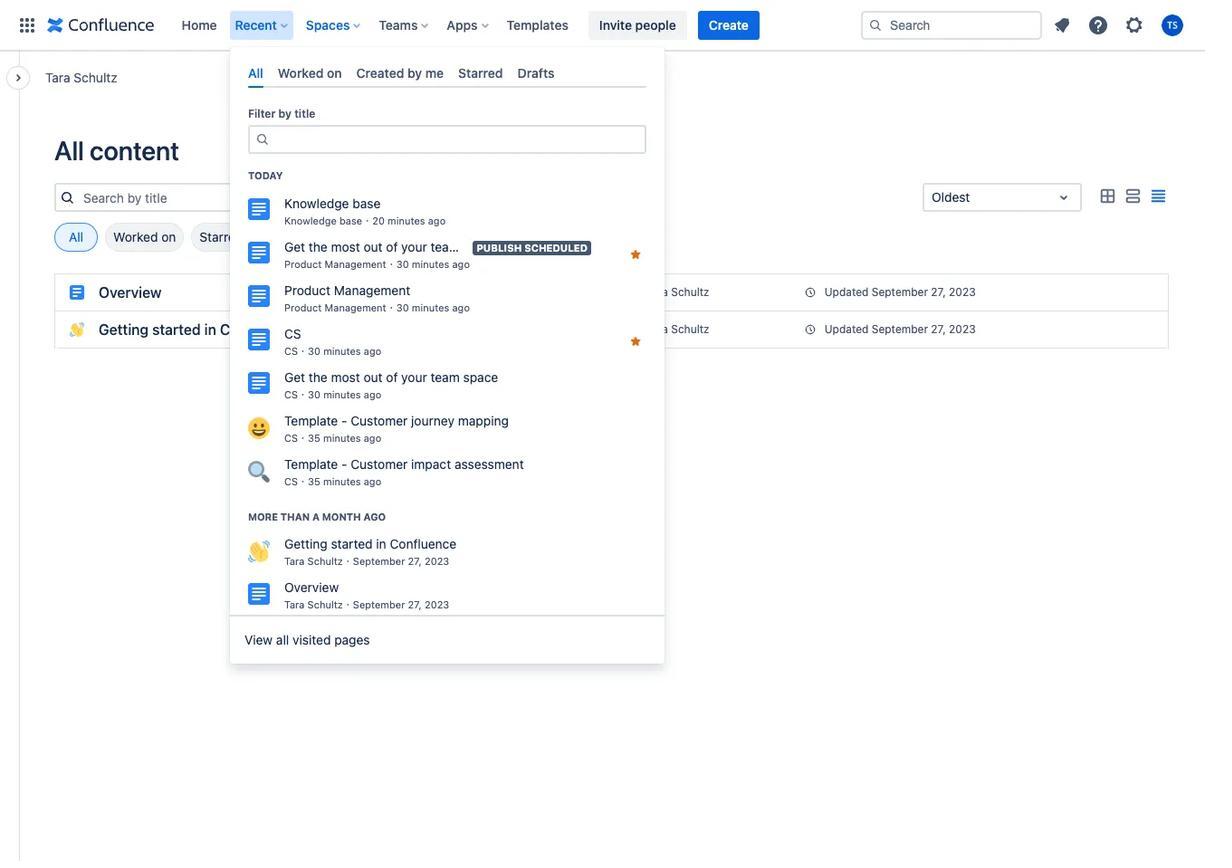 Task type: vqa. For each thing, say whether or not it's contained in the screenshot.
bottom Starred
yes



Task type: describe. For each thing, give the bounding box(es) containing it.
schultz right expand sidebar image
[[74, 69, 117, 85]]

minutes down get the most out of your team space
[[412, 258, 449, 270]]

worked on inside tab list
[[278, 65, 342, 81]]

invite
[[599, 17, 632, 32]]

:grinning: image
[[248, 417, 270, 439]]

1 cs from the top
[[284, 326, 301, 341]]

create link
[[698, 10, 760, 39]]

2 knowledge from the top
[[284, 214, 337, 226]]

invite people button
[[589, 10, 687, 39]]

filter by title
[[248, 107, 315, 121]]

worked inside tab list
[[278, 65, 324, 81]]

schultz up visited in the left of the page
[[308, 599, 343, 611]]

cards image
[[1097, 185, 1118, 207]]

by for title
[[279, 107, 292, 121]]

me
[[425, 65, 444, 81]]

schultz up owned by tara schultz
[[671, 286, 710, 299]]

expand sidebar image
[[0, 60, 40, 96]]

visited
[[293, 632, 331, 648]]

30 inside get the most out of your team space cs ・ 30 minutes ago
[[308, 388, 321, 400]]

・ inside get the most out of your team space cs ・ 30 minutes ago
[[298, 388, 308, 400]]

2 35 from the top
[[308, 475, 320, 487]]

cs cs ・ 30 minutes ago
[[284, 326, 382, 357]]

1 vertical spatial all
[[54, 135, 84, 166]]

month
[[322, 510, 361, 522]]

created by me
[[356, 65, 444, 81]]

2 cs from the top
[[284, 345, 298, 357]]

・ inside 'product management product management ・ 30 minutes ago'
[[386, 301, 396, 313]]

ago inside template - customer journey mapping cs ・ 35 minutes ago
[[364, 432, 381, 443]]

more than a month ago element
[[230, 532, 665, 615]]

in for getting started in confluence tara schultz ・ september 27, 2023
[[376, 536, 386, 552]]

3 product from the top
[[284, 301, 322, 313]]

product for product management product management ・ 30 minutes ago
[[284, 282, 331, 298]]

appswitcher icon image
[[16, 14, 38, 36]]

apps button
[[441, 10, 496, 39]]

owned
[[592, 323, 628, 336]]

starred button
[[191, 223, 251, 252]]

teams
[[379, 17, 418, 32]]

templates
[[507, 17, 569, 32]]

2 vertical spatial management
[[325, 301, 386, 313]]

tara right expand sidebar image
[[45, 69, 70, 85]]

help icon image
[[1088, 14, 1109, 36]]

oldest
[[932, 189, 970, 205]]

of for get the most out of your team space cs ・ 30 minutes ago
[[386, 369, 398, 385]]

of for get the most out of your team space
[[386, 239, 398, 254]]

more
[[248, 510, 278, 522]]

cs inside get the most out of your team space cs ・ 30 minutes ago
[[284, 388, 298, 400]]

・ inside knowledge base knowledge base ・ 20 minutes ago
[[362, 214, 372, 226]]

drafts
[[518, 65, 555, 81]]

worked on button
[[105, 223, 184, 252]]

pages
[[334, 632, 370, 648]]

:grinning: image
[[248, 417, 270, 439]]

team for get the most out of your team space cs ・ 30 minutes ago
[[431, 369, 460, 385]]

- for template - customer journey mapping cs ・ 35 minutes ago
[[341, 413, 347, 428]]

minutes inside cs cs ・ 30 minutes ago
[[323, 345, 361, 357]]

confluence for getting started in confluence
[[220, 321, 297, 338]]

a
[[312, 510, 320, 522]]

27, inside the getting started in confluence tara schultz ・ september 27, 2023
[[408, 555, 422, 567]]

template for template - customer journey mapping cs ・ 35 minutes ago
[[284, 413, 338, 428]]

page image
[[70, 285, 84, 300]]

on inside tab list
[[327, 65, 342, 81]]

today
[[248, 170, 283, 181]]

settings icon image
[[1124, 14, 1146, 36]]

・ inside the getting started in confluence tara schultz ・ september 27, 2023
[[343, 555, 353, 567]]

customer for journey
[[351, 413, 408, 428]]

publish
[[477, 242, 522, 253]]

september inside the getting started in confluence tara schultz ・ september 27, 2023
[[353, 555, 405, 567]]

owned by tara schultz
[[592, 323, 710, 336]]

home
[[182, 17, 217, 32]]

notification icon image
[[1051, 14, 1073, 36]]

tara inside the getting started in confluence tara schultz ・ september 27, 2023
[[284, 555, 305, 567]]

updated september 27, 2023 for overview
[[825, 285, 976, 299]]

ago inside 'product management product management ・ 30 minutes ago'
[[452, 301, 470, 313]]

1 vertical spatial tara schultz link
[[646, 286, 710, 299]]

open image
[[1053, 187, 1075, 208]]

template - customer impact assessment
[[284, 456, 524, 472]]

out for get the most out of your team space cs ・ 30 minutes ago
[[364, 369, 383, 385]]

all button
[[54, 223, 98, 252]]

management for product management product management ・ 30 minutes ago
[[334, 282, 410, 298]]

created
[[356, 65, 404, 81]]

your profile and preferences image
[[1162, 14, 1184, 36]]

get the most out of your team space cs ・ 30 minutes ago
[[284, 369, 498, 400]]

minutes inside get the most out of your team space cs ・ 30 minutes ago
[[323, 388, 361, 400]]

global element
[[11, 0, 858, 50]]

the for get the most out of your team space
[[309, 239, 328, 254]]

management for product management ・ 30 minutes ago
[[325, 258, 386, 270]]

template for template - customer impact assessment
[[284, 456, 338, 472]]

publish scheduled
[[477, 242, 588, 253]]

scheduled
[[524, 242, 588, 253]]

0 vertical spatial tara schultz link
[[45, 68, 117, 86]]

1 vertical spatial tara schultz
[[646, 286, 710, 299]]

・ inside template - customer journey mapping cs ・ 35 minutes ago
[[298, 432, 308, 443]]

most for get the most out of your team space
[[331, 239, 360, 254]]

more than a month ago
[[248, 510, 386, 522]]

minutes up the month
[[323, 475, 361, 487]]

2 vertical spatial tara schultz link
[[646, 323, 710, 336]]



Task type: locate. For each thing, give the bounding box(es) containing it.
all for tab list containing all
[[248, 65, 263, 81]]

Filter by title text field
[[275, 127, 634, 152]]

2 space from the top
[[463, 369, 498, 385]]

0 vertical spatial started
[[152, 321, 201, 338]]

2 - from the top
[[341, 456, 347, 472]]

30 down get the most out of your team space
[[396, 258, 409, 270]]

updated september 27, 2023 for getting started in confluence
[[825, 322, 976, 336]]

1 vertical spatial out
[[364, 369, 383, 385]]

confluence
[[220, 321, 297, 338], [390, 536, 457, 552]]

1 vertical spatial management
[[334, 282, 410, 298]]

all inside tab list
[[248, 65, 263, 81]]

search image
[[868, 18, 883, 32]]

minutes up cs ・ 35 minutes ago at the left
[[323, 432, 361, 443]]

2 the from the top
[[309, 369, 328, 385]]

getting
[[99, 321, 149, 338], [284, 536, 328, 552]]

0 horizontal spatial starred
[[200, 229, 243, 245]]

1 horizontal spatial in
[[376, 536, 386, 552]]

confluence image
[[47, 14, 154, 36], [47, 14, 154, 36]]

cs
[[284, 326, 301, 341], [284, 345, 298, 357], [284, 388, 298, 400], [284, 432, 298, 443], [284, 475, 298, 487]]

tara
[[45, 69, 70, 85], [646, 286, 668, 299], [646, 323, 668, 336], [284, 555, 305, 567], [284, 599, 305, 611]]

space up mapping in the left top of the page
[[463, 369, 498, 385]]

2 updated from the top
[[825, 322, 869, 336]]

1 vertical spatial in
[[376, 536, 386, 552]]

product
[[284, 258, 322, 270], [284, 282, 331, 298], [284, 301, 322, 313]]

1 vertical spatial of
[[386, 369, 398, 385]]

spaces button
[[301, 10, 368, 39]]

tara down than
[[284, 555, 305, 567]]

overview right page icon at the left
[[99, 284, 162, 301]]

management
[[325, 258, 386, 270], [334, 282, 410, 298], [325, 301, 386, 313]]

5 cs from the top
[[284, 475, 298, 487]]

home link
[[176, 10, 222, 39]]

1 template from the top
[[284, 413, 338, 428]]

your for get the most out of your team space cs ・ 30 minutes ago
[[401, 369, 427, 385]]

getting started in confluence tara schultz ・ september 27, 2023
[[284, 536, 457, 567]]

0 horizontal spatial worked on
[[113, 229, 176, 245]]

20
[[372, 214, 385, 226]]

1 vertical spatial most
[[331, 369, 360, 385]]

30 down 'product management product management ・ 30 minutes ago'
[[308, 345, 321, 357]]

your for get the most out of your team space
[[401, 239, 427, 254]]

management up cs cs ・ 30 minutes ago
[[325, 301, 386, 313]]

tara up 'all'
[[284, 599, 305, 611]]

customer inside template - customer journey mapping cs ・ 35 minutes ago
[[351, 413, 408, 428]]

1 out from the top
[[364, 239, 383, 254]]

1 space from the top
[[463, 239, 498, 254]]

starred inside button
[[200, 229, 243, 245]]

of up template - customer journey mapping cs ・ 35 minutes ago
[[386, 369, 398, 385]]

1 updated september 27, 2023 from the top
[[825, 285, 976, 299]]

1 vertical spatial updated
[[825, 322, 869, 336]]

1 of from the top
[[386, 239, 398, 254]]

ago inside get the most out of your team space cs ・ 30 minutes ago
[[364, 388, 382, 400]]

by left me
[[408, 65, 422, 81]]

most down cs cs ・ 30 minutes ago
[[331, 369, 360, 385]]

worked up title
[[278, 65, 324, 81]]

0 vertical spatial most
[[331, 239, 360, 254]]

tara schultz
[[45, 69, 117, 85], [646, 286, 710, 299]]

cs inside template - customer journey mapping cs ・ 35 minutes ago
[[284, 432, 298, 443]]

tara schultz link up owned by tara schultz
[[646, 286, 710, 299]]

of
[[386, 239, 398, 254], [386, 369, 398, 385]]

- down get the most out of your team space cs ・ 30 minutes ago
[[341, 413, 347, 428]]

out inside get the most out of your team space cs ・ 30 minutes ago
[[364, 369, 383, 385]]

1 horizontal spatial starred
[[458, 65, 503, 81]]

on left created
[[327, 65, 342, 81]]

teams button
[[373, 10, 436, 39]]

worked on inside worked on button
[[113, 229, 176, 245]]

than
[[281, 510, 310, 522]]

most inside get the most out of your team space cs ・ 30 minutes ago
[[331, 369, 360, 385]]

out down cs cs ・ 30 minutes ago
[[364, 369, 383, 385]]

0 vertical spatial team
[[431, 239, 460, 254]]

schultz down more than a month ago
[[308, 555, 343, 567]]

started inside the getting started in confluence tara schultz ・ september 27, 2023
[[331, 536, 373, 552]]

getting inside the getting started in confluence tara schultz ・ september 27, 2023
[[284, 536, 328, 552]]

2 customer from the top
[[351, 456, 408, 472]]

2 team from the top
[[431, 369, 460, 385]]

1 knowledge from the top
[[284, 195, 349, 211]]

1 35 from the top
[[308, 432, 320, 443]]

1 vertical spatial base
[[340, 214, 362, 226]]

1 horizontal spatial confluence
[[390, 536, 457, 552]]

0 vertical spatial your
[[401, 239, 427, 254]]

banner
[[0, 0, 1205, 51]]

create
[[709, 17, 749, 32]]

view
[[245, 632, 273, 648]]

get down cs cs ・ 30 minutes ago
[[284, 369, 305, 385]]

by left title
[[279, 107, 292, 121]]

0 horizontal spatial worked
[[113, 229, 158, 245]]

minutes down cs cs ・ 30 minutes ago
[[323, 388, 361, 400]]

2 updated september 27, 2023 from the top
[[825, 322, 976, 336]]

template inside template - customer journey mapping cs ・ 35 minutes ago
[[284, 413, 338, 428]]

base up 20
[[353, 195, 381, 211]]

35 up cs ・ 35 minutes ago at the left
[[308, 432, 320, 443]]

0 vertical spatial out
[[364, 239, 383, 254]]

all inside button
[[69, 229, 83, 245]]

your up journey
[[401, 369, 427, 385]]

0 vertical spatial in
[[204, 321, 216, 338]]

all
[[276, 632, 289, 648]]

27,
[[931, 285, 946, 299], [931, 322, 946, 336], [408, 555, 422, 567], [408, 599, 422, 611]]

team inside get the most out of your team space cs ・ 30 minutes ago
[[431, 369, 460, 385]]

1 vertical spatial -
[[341, 456, 347, 472]]

ago inside knowledge base knowledge base ・ 20 minutes ago
[[428, 214, 446, 226]]

0 vertical spatial management
[[325, 258, 386, 270]]

by for tara
[[631, 323, 643, 336]]

- for template - customer impact assessment
[[341, 456, 347, 472]]

1 horizontal spatial by
[[408, 65, 422, 81]]

unstar cs image
[[628, 334, 643, 348]]

people
[[635, 17, 676, 32]]

in
[[204, 321, 216, 338], [376, 536, 386, 552]]

space left scheduled
[[463, 239, 498, 254]]

all up filter
[[248, 65, 263, 81]]

4 cs from the top
[[284, 432, 298, 443]]

confluence for getting started in confluence tara schultz ・ september 27, 2023
[[390, 536, 457, 552]]

minutes inside 'product management product management ・ 30 minutes ago'
[[412, 301, 449, 313]]

the inside get the most out of your team space cs ・ 30 minutes ago
[[309, 369, 328, 385]]

in for getting started in confluence
[[204, 321, 216, 338]]

ago
[[428, 214, 446, 226], [452, 258, 470, 270], [452, 301, 470, 313], [364, 345, 382, 357], [364, 388, 382, 400], [364, 432, 381, 443], [364, 475, 381, 487], [364, 510, 386, 522]]

0 vertical spatial 35
[[308, 432, 320, 443]]

knowledge up product management ・ 30 minutes ago
[[284, 195, 349, 211]]

team
[[431, 239, 460, 254], [431, 369, 460, 385]]

by
[[408, 65, 422, 81], [279, 107, 292, 121], [631, 323, 643, 336]]

1 horizontal spatial on
[[327, 65, 342, 81]]

1 vertical spatial 35
[[308, 475, 320, 487]]

minutes
[[388, 214, 425, 226], [412, 258, 449, 270], [412, 301, 449, 313], [323, 345, 361, 357], [323, 388, 361, 400], [323, 432, 361, 443], [323, 475, 361, 487]]

compact list image
[[1147, 185, 1169, 207]]

1 vertical spatial started
[[331, 536, 373, 552]]

updated for overview
[[825, 285, 869, 299]]

the for get the most out of your team space cs ・ 30 minutes ago
[[309, 369, 328, 385]]

Search field
[[861, 10, 1042, 39]]

product management product management ・ 30 minutes ago
[[284, 282, 470, 313]]

of inside get the most out of your team space cs ・ 30 minutes ago
[[386, 369, 398, 385]]

- up cs ・ 35 minutes ago at the left
[[341, 456, 347, 472]]

impact
[[411, 456, 451, 472]]

out up product management ・ 30 minutes ago
[[364, 239, 383, 254]]

today element
[[230, 191, 665, 491]]

1 vertical spatial worked on
[[113, 229, 176, 245]]

tara schultz link
[[45, 68, 117, 86], [646, 286, 710, 299], [646, 323, 710, 336]]

template up cs ・ 35 minutes ago at the left
[[284, 456, 338, 472]]

template
[[284, 413, 338, 428], [284, 456, 338, 472]]

schultz inside the getting started in confluence tara schultz ・ september 27, 2023
[[308, 555, 343, 567]]

customer down template - customer journey mapping cs ・ 35 minutes ago
[[351, 456, 408, 472]]

2 vertical spatial by
[[631, 323, 643, 336]]

team up journey
[[431, 369, 460, 385]]

september
[[872, 285, 928, 299], [872, 322, 928, 336], [353, 555, 405, 567], [353, 599, 405, 611]]

1 vertical spatial getting
[[284, 536, 328, 552]]

template right :grinning: image
[[284, 413, 338, 428]]

product management ・ 30 minutes ago
[[284, 258, 470, 270]]

ago inside cs cs ・ 30 minutes ago
[[364, 345, 382, 357]]

・
[[362, 214, 372, 226], [386, 258, 396, 270], [386, 301, 396, 313], [298, 345, 308, 357], [298, 388, 308, 400], [298, 432, 308, 443], [298, 475, 308, 487], [343, 555, 353, 567], [343, 599, 353, 611]]

0 horizontal spatial confluence
[[220, 321, 297, 338]]

35 up a at the bottom left
[[308, 475, 320, 487]]

the down cs cs ・ 30 minutes ago
[[309, 369, 328, 385]]

content
[[90, 135, 179, 166]]

getting started in confluence
[[99, 321, 297, 338]]

updated
[[825, 285, 869, 299], [825, 322, 869, 336]]

1 product from the top
[[284, 258, 322, 270]]

confluence inside the getting started in confluence tara schultz ・ september 27, 2023
[[390, 536, 457, 552]]

1 vertical spatial customer
[[351, 456, 408, 472]]

get the most out of your team space
[[284, 239, 498, 254]]

0 horizontal spatial started
[[152, 321, 201, 338]]

invite people
[[599, 17, 676, 32]]

most up product management ・ 30 minutes ago
[[331, 239, 360, 254]]

cs ・ 35 minutes ago
[[284, 475, 381, 487]]

space for get the most out of your team space cs ・ 30 minutes ago
[[463, 369, 498, 385]]

started for getting started in confluence
[[152, 321, 201, 338]]

1 updated from the top
[[825, 285, 869, 299]]

0 vertical spatial product
[[284, 258, 322, 270]]

worked on
[[278, 65, 342, 81], [113, 229, 176, 245]]

tara right unstar cs 'icon'
[[646, 323, 668, 336]]

2 of from the top
[[386, 369, 398, 385]]

0 vertical spatial knowledge
[[284, 195, 349, 211]]

most
[[331, 239, 360, 254], [331, 369, 360, 385]]

banner containing home
[[0, 0, 1205, 51]]

recent
[[235, 17, 277, 32]]

0 vertical spatial by
[[408, 65, 422, 81]]

minutes inside template - customer journey mapping cs ・ 35 minutes ago
[[323, 432, 361, 443]]

0 vertical spatial overview
[[99, 284, 162, 301]]

2 vertical spatial all
[[69, 229, 83, 245]]

0 vertical spatial the
[[309, 239, 328, 254]]

30
[[396, 258, 409, 270], [396, 301, 409, 313], [308, 345, 321, 357], [308, 388, 321, 400]]

-
[[341, 413, 347, 428], [341, 456, 347, 472]]

all for all button
[[69, 229, 83, 245]]

knowledge
[[284, 195, 349, 211], [284, 214, 337, 226]]

minutes up get the most out of your team space cs ・ 30 minutes ago
[[323, 345, 361, 357]]

0 horizontal spatial on
[[161, 229, 176, 245]]

2 product from the top
[[284, 282, 331, 298]]

your inside get the most out of your team space cs ・ 30 minutes ago
[[401, 369, 427, 385]]

view all visited pages link
[[230, 622, 665, 659]]

list image
[[1122, 185, 1144, 207]]

1 most from the top
[[331, 239, 360, 254]]

1 your from the top
[[401, 239, 427, 254]]

0 vertical spatial updated september 27, 2023
[[825, 285, 976, 299]]

out
[[364, 239, 383, 254], [364, 369, 383, 385]]

0 horizontal spatial overview
[[99, 284, 162, 301]]

template - customer journey mapping cs ・ 35 minutes ago
[[284, 413, 509, 443]]

tara schultz link right unstar cs 'icon'
[[646, 323, 710, 336]]

in inside the getting started in confluence tara schultz ・ september 27, 2023
[[376, 536, 386, 552]]

management down get the most out of your team space
[[325, 258, 386, 270]]

updated september 27, 2023
[[825, 285, 976, 299], [825, 322, 976, 336]]

0 vertical spatial of
[[386, 239, 398, 254]]

2023
[[949, 285, 976, 299], [949, 322, 976, 336], [425, 555, 449, 567], [425, 599, 449, 611]]

apps
[[447, 17, 478, 32]]

0 vertical spatial customer
[[351, 413, 408, 428]]

1 get from the top
[[284, 239, 305, 254]]

1 team from the top
[[431, 239, 460, 254]]

2 vertical spatial product
[[284, 301, 322, 313]]

knowledge base knowledge base ・ 20 minutes ago
[[284, 195, 446, 226]]

base left 20
[[340, 214, 362, 226]]

customer for impact
[[351, 456, 408, 472]]

35 inside template - customer journey mapping cs ・ 35 minutes ago
[[308, 432, 320, 443]]

of up product management ・ 30 minutes ago
[[386, 239, 398, 254]]

2 get from the top
[[284, 369, 305, 385]]

30 down product management ・ 30 minutes ago
[[396, 301, 409, 313]]

0 vertical spatial starred
[[458, 65, 503, 81]]

0 vertical spatial confluence
[[220, 321, 297, 338]]

1 vertical spatial template
[[284, 456, 338, 472]]

get for get the most out of your team space
[[284, 239, 305, 254]]

by for me
[[408, 65, 422, 81]]

1 vertical spatial get
[[284, 369, 305, 385]]

get
[[284, 239, 305, 254], [284, 369, 305, 385]]

0 horizontal spatial by
[[279, 107, 292, 121]]

customer
[[351, 413, 408, 428], [351, 456, 408, 472]]

0 vertical spatial all
[[248, 65, 263, 81]]

get right the starred button
[[284, 239, 305, 254]]

schultz right unstar cs 'icon'
[[671, 323, 710, 336]]

tara schultz link right expand sidebar image
[[45, 68, 117, 86]]

・ inside cs cs ・ 30 minutes ago
[[298, 345, 308, 357]]

by right the owned
[[631, 323, 643, 336]]

space inside get the most out of your team space cs ・ 30 minutes ago
[[463, 369, 498, 385]]

1 horizontal spatial worked on
[[278, 65, 342, 81]]

spaces
[[306, 17, 350, 32]]

1 customer from the top
[[351, 413, 408, 428]]

1 the from the top
[[309, 239, 328, 254]]

1 horizontal spatial getting
[[284, 536, 328, 552]]

:wave: image
[[70, 322, 84, 337], [70, 322, 84, 337]]

overview
[[99, 284, 162, 301], [284, 580, 339, 595]]

tab list
[[241, 58, 654, 88]]

0 vertical spatial -
[[341, 413, 347, 428]]

1 horizontal spatial tara schultz
[[646, 286, 710, 299]]

knowledge left 20
[[284, 214, 337, 226]]

minutes down product management ・ 30 minutes ago
[[412, 301, 449, 313]]

worked down search by title field
[[113, 229, 158, 245]]

minutes right 20
[[388, 214, 425, 226]]

view all visited pages
[[245, 632, 370, 648]]

team left the publish
[[431, 239, 460, 254]]

overview inside 'more than a month ago' element
[[284, 580, 339, 595]]

all up page icon at the left
[[69, 229, 83, 245]]

minutes inside knowledge base knowledge base ・ 20 minutes ago
[[388, 214, 425, 226]]

most for get the most out of your team space cs ・ 30 minutes ago
[[331, 369, 360, 385]]

unstar get the most out of your team space image
[[628, 247, 643, 261]]

0 vertical spatial tara schultz
[[45, 69, 117, 85]]

1 vertical spatial team
[[431, 369, 460, 385]]

1 vertical spatial confluence
[[390, 536, 457, 552]]

2 your from the top
[[401, 369, 427, 385]]

Search by title field
[[78, 185, 256, 210]]

1 vertical spatial knowledge
[[284, 214, 337, 226]]

0 vertical spatial template
[[284, 413, 338, 428]]

0 horizontal spatial getting
[[99, 321, 149, 338]]

worked inside worked on button
[[113, 229, 158, 245]]

getting for getting started in confluence
[[99, 321, 149, 338]]

on inside button
[[161, 229, 176, 245]]

mapping
[[458, 413, 509, 428]]

:wave: image
[[248, 541, 270, 563], [248, 541, 270, 563]]

all content
[[54, 135, 179, 166]]

journey
[[411, 413, 455, 428]]

tara schultz up owned by tara schultz
[[646, 286, 710, 299]]

1 vertical spatial starred
[[200, 229, 243, 245]]

base
[[353, 195, 381, 211], [340, 214, 362, 226]]

:mag: image
[[248, 461, 270, 482], [248, 461, 270, 482]]

1 horizontal spatial overview
[[284, 580, 339, 595]]

0 horizontal spatial tara schultz
[[45, 69, 117, 85]]

get inside get the most out of your team space cs ・ 30 minutes ago
[[284, 369, 305, 385]]

the
[[309, 239, 328, 254], [309, 369, 328, 385]]

space
[[463, 239, 498, 254], [463, 369, 498, 385]]

2 out from the top
[[364, 369, 383, 385]]

get for get the most out of your team space cs ・ 30 minutes ago
[[284, 369, 305, 385]]

30 down cs cs ・ 30 minutes ago
[[308, 388, 321, 400]]

1 vertical spatial worked
[[113, 229, 158, 245]]

recent button
[[230, 10, 295, 39]]

1 vertical spatial on
[[161, 229, 176, 245]]

tara schultz ・ september 27, 2023
[[284, 599, 449, 611]]

team for get the most out of your team space
[[431, 239, 460, 254]]

0 vertical spatial getting
[[99, 321, 149, 338]]

1 vertical spatial the
[[309, 369, 328, 385]]

1 vertical spatial space
[[463, 369, 498, 385]]

assessment
[[455, 456, 524, 472]]

tab list containing all
[[241, 58, 654, 88]]

started
[[152, 321, 201, 338], [331, 536, 373, 552]]

0 horizontal spatial in
[[204, 321, 216, 338]]

title
[[294, 107, 315, 121]]

all
[[248, 65, 263, 81], [54, 135, 84, 166], [69, 229, 83, 245]]

2 horizontal spatial by
[[631, 323, 643, 336]]

- inside template - customer journey mapping cs ・ 35 minutes ago
[[341, 413, 347, 428]]

2 template from the top
[[284, 456, 338, 472]]

1 - from the top
[[341, 413, 347, 428]]

tara schultz right expand sidebar image
[[45, 69, 117, 85]]

2023 inside the getting started in confluence tara schultz ・ september 27, 2023
[[425, 555, 449, 567]]

0 vertical spatial worked
[[278, 65, 324, 81]]

product for product management ・ 30 minutes ago
[[284, 258, 322, 270]]

1 horizontal spatial worked
[[278, 65, 324, 81]]

filter
[[248, 107, 276, 121]]

1 vertical spatial by
[[279, 107, 292, 121]]

0 vertical spatial get
[[284, 239, 305, 254]]

1 vertical spatial your
[[401, 369, 427, 385]]

0 vertical spatial base
[[353, 195, 381, 211]]

starred right me
[[458, 65, 503, 81]]

started for getting started in confluence tara schultz ・ september 27, 2023
[[331, 536, 373, 552]]

0 vertical spatial on
[[327, 65, 342, 81]]

space for get the most out of your team space
[[463, 239, 498, 254]]

30 inside cs cs ・ 30 minutes ago
[[308, 345, 321, 357]]

1 vertical spatial product
[[284, 282, 331, 298]]

30 inside 'product management product management ・ 30 minutes ago'
[[396, 301, 409, 313]]

worked on down search by title field
[[113, 229, 176, 245]]

2 most from the top
[[331, 369, 360, 385]]

getting for getting started in confluence tara schultz ・ september 27, 2023
[[284, 536, 328, 552]]

templates link
[[501, 10, 574, 39]]

1 vertical spatial overview
[[284, 580, 339, 595]]

0 vertical spatial space
[[463, 239, 498, 254]]

updated for getting started in confluence
[[825, 322, 869, 336]]

management down product management ・ 30 minutes ago
[[334, 282, 410, 298]]

0 vertical spatial updated
[[825, 285, 869, 299]]

starred
[[458, 65, 503, 81], [200, 229, 243, 245]]

3 cs from the top
[[284, 388, 298, 400]]

all left content
[[54, 135, 84, 166]]

35
[[308, 432, 320, 443], [308, 475, 320, 487]]

on down search by title field
[[161, 229, 176, 245]]

starred down search by title field
[[200, 229, 243, 245]]

on
[[327, 65, 342, 81], [161, 229, 176, 245]]

overview up visited in the left of the page
[[284, 580, 339, 595]]

out for get the most out of your team space
[[364, 239, 383, 254]]

1 vertical spatial updated september 27, 2023
[[825, 322, 976, 336]]

your up product management ・ 30 minutes ago
[[401, 239, 427, 254]]

0 vertical spatial worked on
[[278, 65, 342, 81]]

customer down get the most out of your team space cs ・ 30 minutes ago
[[351, 413, 408, 428]]

the down knowledge base knowledge base ・ 20 minutes ago
[[309, 239, 328, 254]]

1 horizontal spatial started
[[331, 536, 373, 552]]

your
[[401, 239, 427, 254], [401, 369, 427, 385]]

tara up owned by tara schultz
[[646, 286, 668, 299]]

worked on up title
[[278, 65, 342, 81]]



